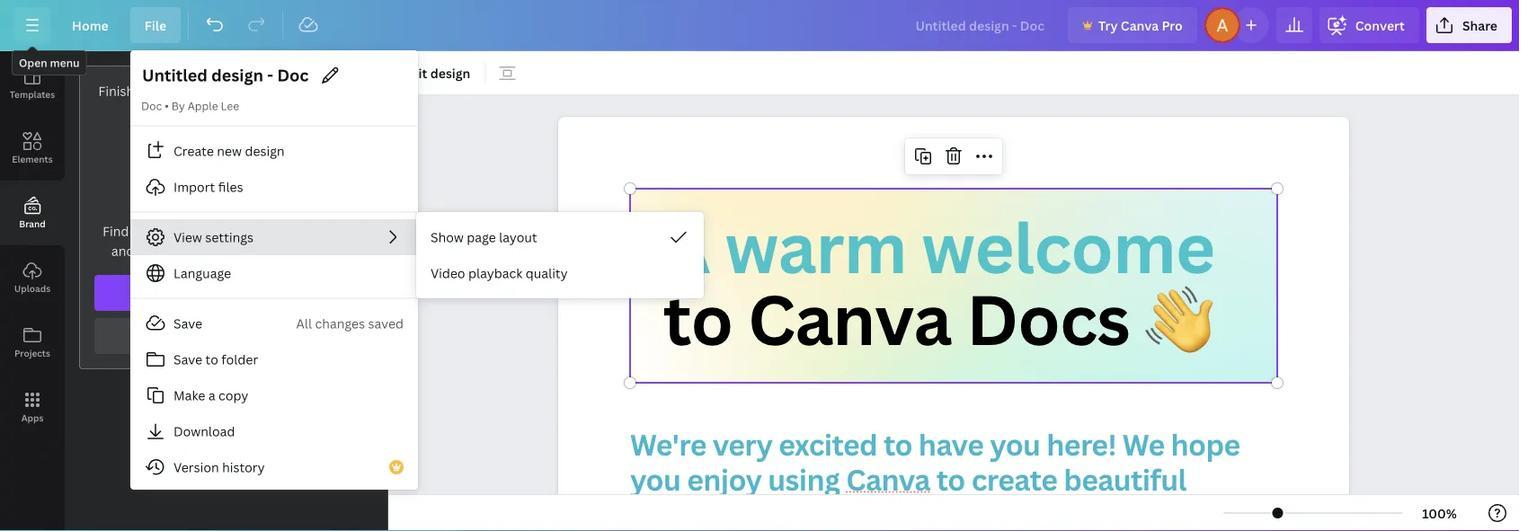 Task type: vqa. For each thing, say whether or not it's contained in the screenshot.
Save Save
yes



Task type: describe. For each thing, give the bounding box(es) containing it.
version history
[[174, 459, 265, 476]]

hope
[[1171, 425, 1240, 464]]

download button
[[130, 414, 418, 449]]

video playback quality button
[[416, 255, 704, 291]]

all
[[296, 315, 312, 332]]

doc
[[141, 98, 162, 113]]

set up your brand kit
[[161, 328, 291, 345]]

file
[[145, 17, 166, 34]]

history
[[222, 459, 265, 476]]

canva inside we're very excited to have you here! we hope you enjoy using canva to create beautiful documents.
[[846, 460, 930, 499]]

show page layout button
[[416, 219, 704, 255]]

home link
[[58, 7, 123, 43]]

folder
[[221, 351, 258, 368]]

lee
[[221, 98, 239, 113]]

kit inside 'button'
[[274, 328, 291, 345]]

set up your brand kit button
[[94, 318, 358, 354]]

here!
[[1047, 425, 1116, 464]]

brand
[[196, 222, 232, 240]]

using
[[768, 460, 840, 499]]

open
[[19, 55, 47, 70]]

brand right apple
[[232, 82, 269, 99]]

elements button
[[0, 116, 65, 181]]

brand up create new design button
[[317, 82, 354, 99]]

your inside finish setting up your brand kit and brand templates
[[201, 82, 229, 99]]

all changes saved
[[296, 315, 404, 332]]

elements
[[12, 153, 53, 165]]

brand inside set up your brand kit 'button'
[[234, 328, 271, 345]]

version
[[174, 459, 219, 476]]

video playback quality
[[431, 265, 568, 282]]

templates inside finish setting up your brand kit and brand templates
[[195, 102, 257, 119]]

video
[[431, 265, 465, 282]]

edit design button
[[396, 58, 478, 87]]

by
[[171, 98, 185, 113]]

1 horizontal spatial you
[[990, 425, 1040, 464]]

excited
[[779, 425, 877, 464]]

enjoy
[[687, 460, 762, 499]]

all
[[132, 222, 146, 240]]

100%
[[1422, 505, 1457, 522]]

import files
[[174, 178, 243, 196]]

uploads button
[[0, 245, 65, 310]]

👋
[[1145, 272, 1212, 365]]

settings
[[205, 229, 253, 246]]

share button
[[1427, 7, 1512, 43]]

view settings
[[174, 229, 253, 246]]

canva inside main menu bar
[[1121, 17, 1159, 34]]

show page layout
[[431, 229, 537, 246]]

one
[[291, 222, 314, 240]]

assets
[[235, 222, 273, 240]]

language button
[[130, 255, 418, 291]]

create
[[174, 142, 214, 160]]

very
[[713, 425, 772, 464]]

new
[[217, 142, 242, 160]]

try canva pro button inside main menu bar
[[1068, 7, 1197, 43]]

of
[[149, 222, 162, 240]]

we're
[[630, 425, 706, 464]]

1 horizontal spatial design
[[430, 64, 471, 81]]

playback
[[468, 265, 523, 282]]

projects button
[[0, 310, 65, 375]]

layout
[[499, 229, 537, 246]]

edit
[[403, 64, 427, 81]]

view settings button
[[130, 219, 418, 255]]

save for save
[[174, 315, 202, 332]]

place
[[317, 222, 350, 240]]

to inside find all of your brand assets in one place and quickly add them to your designs.
[[245, 242, 258, 259]]

to inside button
[[205, 351, 218, 368]]

edit design
[[403, 64, 471, 81]]

your inside set up your brand kit 'button'
[[203, 328, 231, 345]]

make a copy button
[[130, 378, 418, 414]]

in
[[276, 222, 288, 240]]

file button
[[130, 7, 181, 43]]

convert button
[[1319, 7, 1419, 43]]

a warm welcome
[[663, 200, 1215, 294]]

welcome
[[922, 200, 1215, 294]]

share
[[1463, 17, 1498, 34]]

Design title text field
[[141, 61, 311, 90]]

copy
[[218, 387, 248, 404]]



Task type: locate. For each thing, give the bounding box(es) containing it.
beautiful
[[1064, 460, 1187, 499]]

saved
[[368, 315, 404, 332]]

1 vertical spatial pro
[[258, 285, 279, 302]]

kit left all
[[274, 328, 291, 345]]

0 horizontal spatial try canva pro
[[195, 285, 279, 302]]

and inside finish setting up your brand kit and brand templates
[[291, 82, 314, 99]]

0 horizontal spatial try canva pro button
[[94, 275, 358, 311]]

1 vertical spatial up
[[184, 328, 200, 345]]

and up create new design button
[[291, 82, 314, 99]]

up
[[182, 82, 198, 99], [184, 328, 200, 345]]

save to folder
[[174, 351, 258, 368]]

you left the 'enjoy'
[[630, 460, 681, 499]]

you
[[990, 425, 1040, 464], [630, 460, 681, 499]]

brand up the "folder" at the bottom of page
[[234, 328, 271, 345]]

quality
[[526, 265, 568, 282]]

find all of your brand assets in one place and quickly add them to your designs.
[[103, 222, 350, 259]]

0 horizontal spatial you
[[630, 460, 681, 499]]

try
[[1098, 17, 1118, 34], [195, 285, 214, 302]]

templates inside button
[[10, 88, 55, 100]]

warm
[[725, 200, 907, 294]]

1 horizontal spatial templates
[[195, 102, 257, 119]]

side panel tab list
[[0, 51, 65, 440]]

a
[[208, 387, 215, 404]]

we're very excited to have you here! we hope you enjoy using canva to create beautiful documents.
[[630, 425, 1246, 531]]

None text field
[[558, 117, 1349, 531]]

Design title text field
[[901, 7, 1061, 43]]

templates down open on the top left
[[10, 88, 55, 100]]

pro
[[1162, 17, 1183, 34], [258, 285, 279, 302]]

0 vertical spatial up
[[182, 82, 198, 99]]

1 vertical spatial try canva pro
[[195, 285, 279, 302]]

design right new
[[245, 142, 285, 160]]

design right edit
[[430, 64, 471, 81]]

convert
[[1355, 17, 1405, 34]]

2 save from the top
[[174, 351, 202, 368]]

create new design
[[174, 142, 285, 160]]

apple
[[188, 98, 218, 113]]

we
[[1123, 425, 1165, 464]]

0 vertical spatial kit
[[272, 82, 288, 99]]

1 vertical spatial save
[[174, 351, 202, 368]]

your
[[201, 82, 229, 99], [165, 222, 193, 240], [261, 242, 289, 259], [203, 328, 231, 345]]

try canva pro button
[[1068, 7, 1197, 43], [94, 275, 358, 311]]

1 horizontal spatial try
[[1098, 17, 1118, 34]]

finish setting up your brand kit and brand templates
[[98, 82, 354, 119]]

home
[[72, 17, 109, 34]]

canva
[[1121, 17, 1159, 34], [748, 272, 952, 365], [217, 285, 255, 302], [846, 460, 930, 499]]

0 horizontal spatial templates
[[10, 88, 55, 100]]

have
[[919, 425, 984, 464]]

make a copy
[[174, 387, 248, 404]]

1 vertical spatial kit
[[274, 328, 291, 345]]

1 horizontal spatial try canva pro button
[[1068, 7, 1197, 43]]

brand up uploads "button"
[[19, 218, 46, 230]]

find
[[103, 222, 129, 240]]

0 vertical spatial try canva pro button
[[1068, 7, 1197, 43]]

templates down design title text field
[[195, 102, 257, 119]]

by apple lee
[[171, 98, 239, 113]]

1 vertical spatial try canva pro button
[[94, 275, 358, 311]]

design
[[430, 64, 471, 81], [245, 142, 285, 160]]

them
[[210, 242, 242, 259]]

pro inside main menu bar
[[1162, 17, 1183, 34]]

and down find
[[111, 242, 134, 259]]

1 horizontal spatial and
[[291, 82, 314, 99]]

brand button
[[0, 181, 65, 245]]

try inside main menu bar
[[1098, 17, 1118, 34]]

to
[[245, 242, 258, 259], [663, 272, 733, 365], [205, 351, 218, 368], [884, 425, 912, 464], [937, 460, 965, 499]]

try canva pro inside main menu bar
[[1098, 17, 1183, 34]]

quickly
[[137, 242, 181, 259]]

changes
[[315, 315, 365, 332]]

finish
[[98, 82, 134, 99]]

0 vertical spatial try
[[1098, 17, 1118, 34]]

save up save to folder on the left of the page
[[174, 315, 202, 332]]

1 horizontal spatial try canva pro
[[1098, 17, 1183, 34]]

documents.
[[630, 494, 791, 531]]

create
[[971, 460, 1057, 499]]

page
[[467, 229, 496, 246]]

language
[[174, 265, 231, 282]]

save inside button
[[174, 351, 202, 368]]

0 vertical spatial templates
[[10, 88, 55, 100]]

designs.
[[292, 242, 341, 259]]

version history button
[[130, 449, 418, 485]]

you right the have
[[990, 425, 1040, 464]]

apps
[[21, 412, 43, 424]]

apps button
[[0, 375, 65, 440]]

kit
[[272, 82, 288, 99], [274, 328, 291, 345]]

0 horizontal spatial and
[[111, 242, 134, 259]]

docs
[[967, 272, 1130, 365]]

import files button
[[130, 169, 418, 205]]

files
[[218, 178, 243, 196]]

and inside find all of your brand assets in one place and quickly add them to your designs.
[[111, 242, 134, 259]]

0 horizontal spatial try
[[195, 285, 214, 302]]

0 vertical spatial and
[[291, 82, 314, 99]]

0 horizontal spatial pro
[[258, 285, 279, 302]]

save down set
[[174, 351, 202, 368]]

view
[[174, 229, 202, 246]]

100% button
[[1411, 499, 1469, 528]]

1 save from the top
[[174, 315, 202, 332]]

save for save to folder
[[174, 351, 202, 368]]

brand inside "brand" button
[[19, 218, 46, 230]]

hide image
[[387, 248, 399, 334]]

a
[[663, 200, 710, 294]]

up right set
[[184, 328, 200, 345]]

templates
[[10, 88, 55, 100], [195, 102, 257, 119]]

0 vertical spatial try canva pro
[[1098, 17, 1183, 34]]

setting
[[137, 82, 179, 99]]

add
[[184, 242, 207, 259]]

uploads
[[14, 282, 50, 294]]

0 vertical spatial save
[[174, 315, 202, 332]]

1 vertical spatial design
[[245, 142, 285, 160]]

up inside set up your brand kit 'button'
[[184, 328, 200, 345]]

menu
[[50, 55, 80, 70]]

kit right lee
[[272, 82, 288, 99]]

make
[[174, 387, 205, 404]]

main menu bar
[[0, 0, 1519, 51]]

import
[[174, 178, 215, 196]]

up right setting
[[182, 82, 198, 99]]

projects
[[14, 347, 50, 359]]

none text field containing a warm welcome
[[558, 117, 1349, 531]]

set
[[161, 328, 181, 345]]

1 vertical spatial templates
[[195, 102, 257, 119]]

up inside finish setting up your brand kit and brand templates
[[182, 82, 198, 99]]

open menu
[[19, 55, 80, 70]]

save to folder button
[[130, 342, 418, 378]]

kit inside finish setting up your brand kit and brand templates
[[272, 82, 288, 99]]

1 horizontal spatial pro
[[1162, 17, 1183, 34]]

brand
[[232, 82, 269, 99], [317, 82, 354, 99], [19, 218, 46, 230], [234, 328, 271, 345]]

1 vertical spatial and
[[111, 242, 134, 259]]

1 vertical spatial try
[[195, 285, 214, 302]]

0 horizontal spatial design
[[245, 142, 285, 160]]

create new design button
[[130, 133, 418, 169]]

0 vertical spatial pro
[[1162, 17, 1183, 34]]

download
[[174, 423, 235, 440]]

0 vertical spatial design
[[430, 64, 471, 81]]



